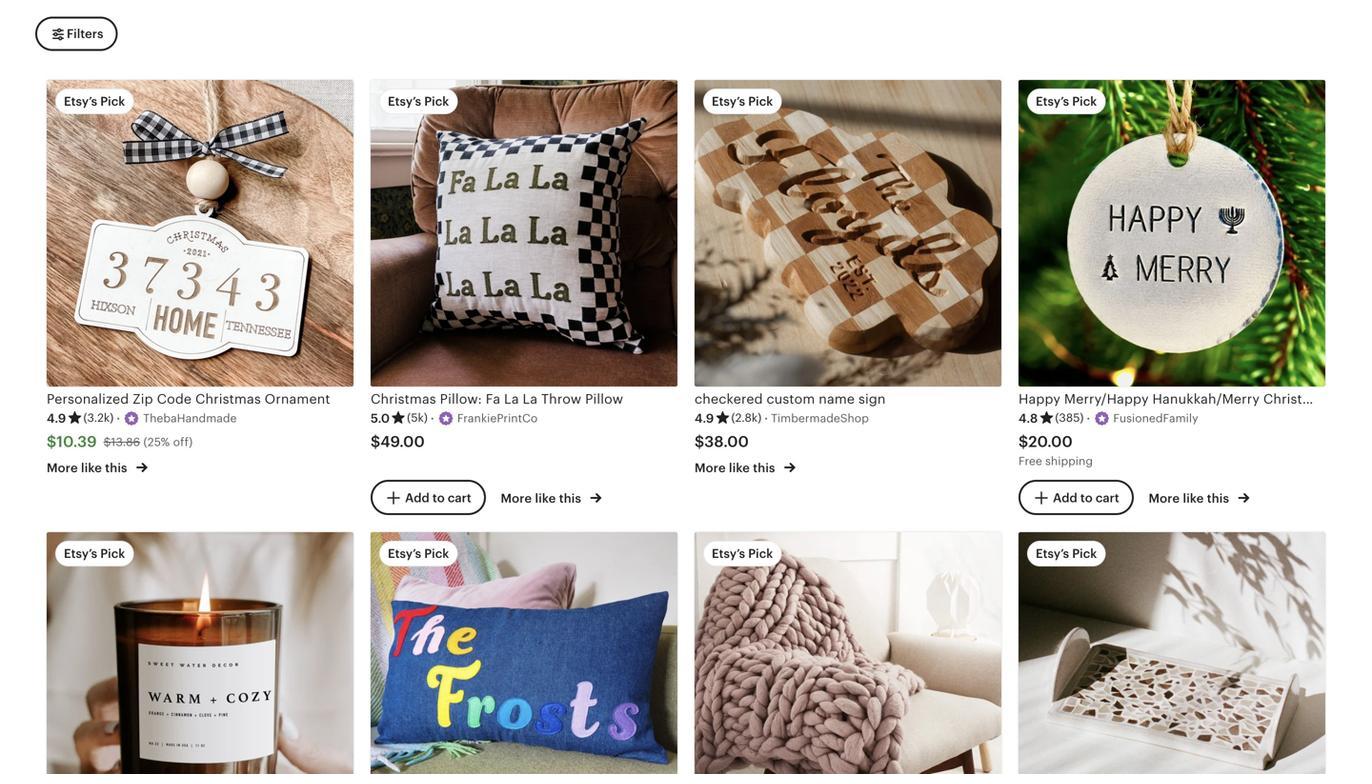 Task type: vqa. For each thing, say whether or not it's contained in the screenshot.
rightmost great
no



Task type: describe. For each thing, give the bounding box(es) containing it.
· for 4.8
[[1087, 412, 1091, 426]]

etsy's for serving tray with handles, decorative mosaic tray, rectangular serving platter, ceramic tray with natural and pink tones "image" at bottom
[[1036, 547, 1069, 562]]

fa
[[486, 392, 501, 407]]

cart for 49.00
[[448, 491, 472, 506]]

etsy's pick for personalised surname scatter cushion "image"
[[388, 547, 449, 562]]

pick for personalised surname scatter cushion "image"
[[424, 547, 449, 562]]

(25%
[[143, 436, 170, 449]]

checkered custom name sign
[[695, 392, 886, 407]]

add to cart for 20.00
[[1053, 491, 1120, 506]]

(2.8k)
[[731, 412, 762, 425]]

20.00
[[1029, 434, 1073, 451]]

more down frankieprintco
[[501, 492, 532, 506]]

personalized zip code christmas ornament
[[47, 392, 330, 407]]

$ 49.00
[[371, 434, 425, 451]]

$ for 38.00
[[695, 434, 705, 451]]

thebahandmade
[[143, 412, 237, 425]]

more like this down frankieprintco
[[501, 492, 585, 506]]

etsy's for warm and cozy soy candle | amber jar candle | christmas candle | holiday candle | winter scented candle | christmas gift | farmhouse decor image
[[64, 547, 97, 562]]

zip
[[133, 392, 153, 407]]

1 christmas from the left
[[195, 392, 261, 407]]

$ for 20.00
[[1019, 434, 1029, 451]]

etsy's for chunky knit mink blush blanket - giant knit blush blanket - blush throw blanket - merino wool throw - blush knit blanket - wedding gift image
[[712, 547, 745, 562]]

warm and cozy soy candle | amber jar candle | christmas candle | holiday candle | winter scented candle | christmas gift | farmhouse decor image
[[47, 533, 354, 775]]

off)
[[173, 436, 193, 449]]

2 etsy's pick link from the left
[[371, 533, 678, 775]]

chunky knit mink blush blanket - giant knit blush blanket - blush throw blanket - merino wool throw - blush knit blanket - wedding gift image
[[695, 533, 1002, 775]]

(3.2k)
[[83, 412, 114, 425]]

(5k)
[[407, 412, 428, 425]]

etsy's pick for warm and cozy soy candle | amber jar candle | christmas candle | holiday candle | winter scented candle | christmas gift | farmhouse decor image
[[64, 547, 125, 562]]

personalized
[[47, 392, 129, 407]]

4.8
[[1019, 412, 1038, 426]]

$ 38.00
[[695, 434, 749, 451]]

etsy's pick for the checkered custom name sign | personalized wedding gift for the newlyweds, family name wall hanging home decor, housewarming gift, small image
[[712, 94, 773, 109]]

49.00
[[380, 434, 425, 451]]

sign
[[859, 392, 886, 407]]

etsy's for personalised surname scatter cushion "image"
[[388, 547, 421, 562]]

free
[[1019, 455, 1043, 468]]

pick for happy merry/happy hanukkah/merry christmas/happy merry/hanukkah decoration/fusioned family/judeo christian/interfaith/gift for jewish family image
[[1072, 94, 1097, 109]]

like down the '38.00'
[[729, 461, 750, 476]]

throw
[[541, 392, 582, 407]]

like down 10.39
[[81, 461, 102, 476]]

like down frankieprintco
[[535, 492, 556, 506]]

more like this down fusionedfamily
[[1149, 492, 1233, 506]]

pick for serving tray with handles, decorative mosaic tray, rectangular serving platter, ceramic tray with natural and pink tones "image" at bottom
[[1072, 547, 1097, 562]]

1 etsy's pick link from the left
[[47, 533, 354, 775]]

4.9 for 38.00
[[695, 412, 714, 426]]

more like this down the '38.00'
[[695, 461, 779, 476]]

christmas pillow: fa la la throw pillow
[[371, 392, 623, 407]]

like down fusionedfamily
[[1183, 492, 1204, 506]]

fusionedfamily
[[1114, 412, 1199, 425]]

add for 20.00
[[1053, 491, 1078, 506]]

etsy's pick for chunky knit mink blush blanket - giant knit blush blanket - blush throw blanket - merino wool throw - blush knit blanket - wedding gift image
[[712, 547, 773, 562]]

4.9 for 10.39
[[47, 412, 66, 426]]



Task type: locate. For each thing, give the bounding box(es) containing it.
more like this
[[47, 461, 130, 476], [695, 461, 779, 476], [501, 492, 585, 506], [1149, 492, 1233, 506]]

to for 49.00
[[433, 491, 445, 506]]

etsy's for the checkered custom name sign | personalized wedding gift for the newlyweds, family name wall hanging home decor, housewarming gift, small image
[[712, 94, 745, 109]]

more down 10.39
[[47, 461, 78, 476]]

2 la from the left
[[523, 392, 538, 407]]

· right (385)
[[1087, 412, 1091, 426]]

this
[[105, 461, 127, 476], [753, 461, 775, 476], [559, 492, 581, 506], [1207, 492, 1230, 506]]

4 · from the left
[[1087, 412, 1091, 426]]

serving tray with handles, decorative mosaic tray, rectangular serving platter, ceramic tray with natural and pink tones image
[[1019, 533, 1326, 775]]

personalised surname scatter cushion image
[[371, 533, 678, 775]]

$ down (3.2k)
[[104, 436, 111, 449]]

· for 4.9
[[117, 412, 120, 426]]

pillow
[[585, 392, 623, 407]]

10.39
[[57, 434, 97, 451]]

1 to from the left
[[433, 491, 445, 506]]

happy merry/happy hanukkah/merry christmas/happy merry/hanukkah decoration/fusioned family/judeo christian/interfaith/gift for jewish family image
[[1019, 80, 1326, 387]]

more like this down 10.39
[[47, 461, 130, 476]]

0 horizontal spatial add to cart button
[[371, 480, 486, 516]]

la right fa
[[504, 392, 519, 407]]

4.9
[[47, 412, 66, 426], [695, 412, 714, 426]]

$ down personalized
[[47, 434, 57, 451]]

0 horizontal spatial cart
[[448, 491, 472, 506]]

name
[[819, 392, 855, 407]]

checkered custom name sign | personalized wedding gift for the newlyweds, family name wall hanging home decor, housewarming gift, small image
[[695, 80, 1002, 387]]

more like this link
[[47, 458, 148, 477], [695, 458, 796, 477], [501, 488, 602, 508], [1149, 488, 1250, 508]]

1 horizontal spatial christmas
[[371, 392, 436, 407]]

custom
[[767, 392, 815, 407]]

· right the (5k)
[[431, 412, 434, 426]]

4.9 up 10.39
[[47, 412, 66, 426]]

38.00
[[705, 434, 749, 451]]

1 add to cart button from the left
[[371, 480, 486, 516]]

pick
[[100, 94, 125, 109], [424, 94, 449, 109], [748, 94, 773, 109], [1072, 94, 1097, 109], [100, 547, 125, 562], [424, 547, 449, 562], [748, 547, 773, 562], [1072, 547, 1097, 562]]

etsy's pick
[[64, 94, 125, 109], [388, 94, 449, 109], [712, 94, 773, 109], [1036, 94, 1097, 109], [64, 547, 125, 562], [388, 547, 449, 562], [712, 547, 773, 562], [1036, 547, 1097, 562]]

$ 10.39 $ 13.86 (25% off)
[[47, 434, 193, 451]]

pick for warm and cozy soy candle | amber jar candle | christmas candle | holiday candle | winter scented candle | christmas gift | farmhouse decor image
[[100, 547, 125, 562]]

1 horizontal spatial add to cart button
[[1019, 480, 1134, 516]]

pillow:
[[440, 392, 482, 407]]

$
[[47, 434, 57, 451], [371, 434, 380, 451], [695, 434, 705, 451], [1019, 434, 1029, 451], [104, 436, 111, 449]]

add to cart down shipping
[[1053, 491, 1120, 506]]

0 horizontal spatial christmas
[[195, 392, 261, 407]]

$ inside $ 10.39 $ 13.86 (25% off)
[[104, 436, 111, 449]]

la left throw
[[523, 392, 538, 407]]

1 horizontal spatial add
[[1053, 491, 1078, 506]]

1 horizontal spatial to
[[1081, 491, 1093, 506]]

1 add to cart from the left
[[405, 491, 472, 506]]

ornament
[[265, 392, 330, 407]]

$ down checkered
[[695, 434, 705, 451]]

add for 49.00
[[405, 491, 430, 506]]

more
[[47, 461, 78, 476], [695, 461, 726, 476], [501, 492, 532, 506], [1149, 492, 1180, 506]]

0 horizontal spatial add
[[405, 491, 430, 506]]

add to cart button for 49.00
[[371, 480, 486, 516]]

pick for personalized zip code christmas ornament, home laser cut ornament, hometown local ornament, christmas gift tag, holiday ornament, city image
[[100, 94, 125, 109]]

add to cart button for 20.00
[[1019, 480, 1134, 516]]

3 etsy's pick link from the left
[[695, 533, 1002, 775]]

to
[[433, 491, 445, 506], [1081, 491, 1093, 506]]

2 christmas from the left
[[371, 392, 436, 407]]

$ for 49.00
[[371, 434, 380, 451]]

· right (2.8k)
[[765, 412, 768, 426]]

add down shipping
[[1053, 491, 1078, 506]]

1 · from the left
[[117, 412, 120, 426]]

1 horizontal spatial 4.9
[[695, 412, 714, 426]]

$ for 10.39
[[47, 434, 57, 451]]

add to cart
[[405, 491, 472, 506], [1053, 491, 1120, 506]]

shipping
[[1046, 455, 1093, 468]]

frankieprintco
[[457, 412, 538, 425]]

5.0
[[371, 412, 390, 426]]

timbermadeshop
[[771, 412, 869, 425]]

checkered
[[695, 392, 763, 407]]

1 horizontal spatial la
[[523, 392, 538, 407]]

$ up free
[[1019, 434, 1029, 451]]

add to cart button down shipping
[[1019, 480, 1134, 516]]

christmas up the (5k)
[[371, 392, 436, 407]]

etsy's
[[64, 94, 97, 109], [388, 94, 421, 109], [712, 94, 745, 109], [1036, 94, 1069, 109], [64, 547, 97, 562], [388, 547, 421, 562], [712, 547, 745, 562], [1036, 547, 1069, 562]]

pick for the checkered custom name sign | personalized wedding gift for the newlyweds, family name wall hanging home decor, housewarming gift, small image
[[748, 94, 773, 109]]

3 · from the left
[[765, 412, 768, 426]]

$ inside $ 20.00 free shipping
[[1019, 434, 1029, 451]]

etsy's pick for happy merry/happy hanukkah/merry christmas/happy merry/hanukkah decoration/fusioned family/judeo christian/interfaith/gift for jewish family image
[[1036, 94, 1097, 109]]

christmas up thebahandmade in the left bottom of the page
[[195, 392, 261, 407]]

4.9 up the $ 38.00
[[695, 412, 714, 426]]

add to cart down 49.00
[[405, 491, 472, 506]]

2 · from the left
[[431, 412, 434, 426]]

2 add to cart button from the left
[[1019, 480, 1134, 516]]

etsy's pick for serving tray with handles, decorative mosaic tray, rectangular serving platter, ceramic tray with natural and pink tones "image" at bottom
[[1036, 547, 1097, 562]]

etsy's for christmas pillow: fa la la throw pillow, checker holiday cushion, winter home decor, black and white image
[[388, 94, 421, 109]]

2 add from the left
[[1053, 491, 1078, 506]]

more down the $ 38.00
[[695, 461, 726, 476]]

cart for 20.00
[[1096, 491, 1120, 506]]

add down 49.00
[[405, 491, 430, 506]]

add to cart button down 49.00
[[371, 480, 486, 516]]

add
[[405, 491, 430, 506], [1053, 491, 1078, 506]]

·
[[117, 412, 120, 426], [431, 412, 434, 426], [765, 412, 768, 426], [1087, 412, 1091, 426]]

$ down 5.0
[[371, 434, 380, 451]]

etsy's pick link
[[47, 533, 354, 775], [371, 533, 678, 775], [695, 533, 1002, 775], [1019, 533, 1326, 775]]

· right (3.2k)
[[117, 412, 120, 426]]

etsy's pick for personalized zip code christmas ornament, home laser cut ornament, hometown local ornament, christmas gift tag, holiday ornament, city image
[[64, 94, 125, 109]]

pick for christmas pillow: fa la la throw pillow, checker holiday cushion, winter home decor, black and white image
[[424, 94, 449, 109]]

christmas pillow: fa la la throw pillow, checker holiday cushion, winter home decor, black and white image
[[371, 80, 678, 387]]

code
[[157, 392, 192, 407]]

pick for chunky knit mink blush blanket - giant knit blush blanket - blush throw blanket - merino wool throw - blush knit blanket - wedding gift image
[[748, 547, 773, 562]]

personalized zip code christmas ornament, home laser cut ornament, hometown local ornament, christmas gift tag, holiday ornament, city image
[[47, 80, 354, 387]]

2 add to cart from the left
[[1053, 491, 1120, 506]]

like
[[81, 461, 102, 476], [729, 461, 750, 476], [535, 492, 556, 506], [1183, 492, 1204, 506]]

etsy's for personalized zip code christmas ornament, home laser cut ornament, hometown local ornament, christmas gift tag, holiday ornament, city image
[[64, 94, 97, 109]]

$ 20.00 free shipping
[[1019, 434, 1093, 468]]

etsy's pick for christmas pillow: fa la la throw pillow, checker holiday cushion, winter home decor, black and white image
[[388, 94, 449, 109]]

filters button
[[35, 17, 118, 51]]

etsy's for happy merry/happy hanukkah/merry christmas/happy merry/hanukkah decoration/fusioned family/judeo christian/interfaith/gift for jewish family image
[[1036, 94, 1069, 109]]

· for 5.0
[[431, 412, 434, 426]]

1 horizontal spatial cart
[[1096, 491, 1120, 506]]

13.86
[[111, 436, 140, 449]]

christmas
[[195, 392, 261, 407], [371, 392, 436, 407]]

0 horizontal spatial la
[[504, 392, 519, 407]]

0 horizontal spatial add to cart
[[405, 491, 472, 506]]

filters
[[67, 27, 103, 41]]

· timbermadeshop
[[765, 412, 869, 426]]

0 horizontal spatial 4.9
[[47, 412, 66, 426]]

add to cart for 49.00
[[405, 491, 472, 506]]

1 4.9 from the left
[[47, 412, 66, 426]]

1 add from the left
[[405, 491, 430, 506]]

1 cart from the left
[[448, 491, 472, 506]]

1 la from the left
[[504, 392, 519, 407]]

2 cart from the left
[[1096, 491, 1120, 506]]

2 to from the left
[[1081, 491, 1093, 506]]

more down fusionedfamily
[[1149, 492, 1180, 506]]

(385)
[[1055, 412, 1084, 425]]

add to cart button
[[371, 480, 486, 516], [1019, 480, 1134, 516]]

la
[[504, 392, 519, 407], [523, 392, 538, 407]]

4 etsy's pick link from the left
[[1019, 533, 1326, 775]]

cart
[[448, 491, 472, 506], [1096, 491, 1120, 506]]

0 horizontal spatial to
[[433, 491, 445, 506]]

1 horizontal spatial add to cart
[[1053, 491, 1120, 506]]

to for 20.00
[[1081, 491, 1093, 506]]

2 4.9 from the left
[[695, 412, 714, 426]]



